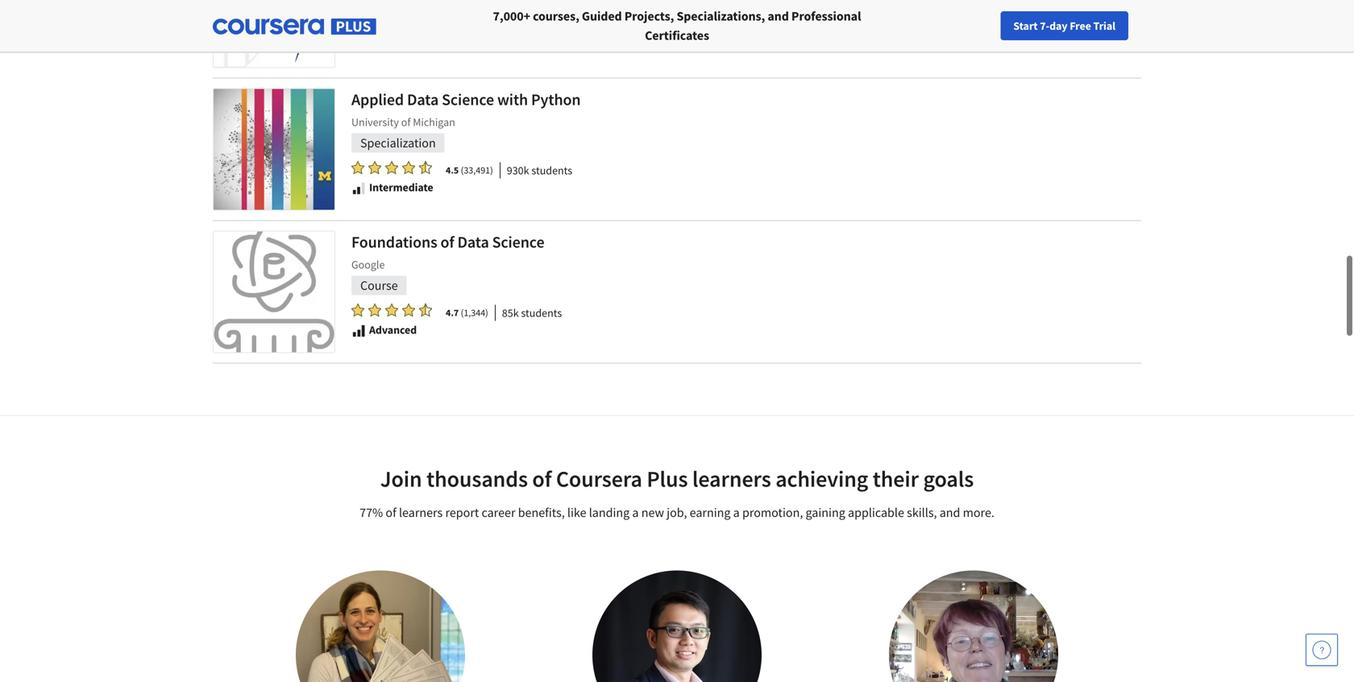 Task type: locate. For each thing, give the bounding box(es) containing it.
930k students
[[507, 163, 572, 178]]

filled star image down the course
[[368, 303, 381, 318]]

students right 930k
[[531, 163, 572, 178]]

beginner
[[369, 37, 413, 52]]

4.5 (33,491)
[[446, 164, 493, 177]]

students right 85k
[[521, 306, 562, 320]]

find
[[1010, 19, 1031, 33]]

students
[[532, 21, 573, 35], [531, 163, 572, 178], [521, 306, 562, 320]]

filled star image up "intermediate level" image
[[351, 160, 364, 175]]

of up specialization
[[401, 115, 411, 129]]

with
[[497, 89, 528, 110]]

0 horizontal spatial data
[[407, 89, 439, 110]]

start
[[1013, 19, 1038, 33]]

like
[[567, 505, 586, 521]]

1 vertical spatial students
[[531, 163, 572, 178]]

0 vertical spatial data
[[407, 89, 439, 110]]

career
[[482, 505, 515, 521]]

start 7-day free trial
[[1013, 19, 1115, 33]]

and
[[768, 8, 789, 24], [940, 505, 960, 521]]

filled star image up beginner level icon
[[351, 18, 364, 32]]

1 horizontal spatial data
[[457, 232, 489, 252]]

filled star image up advanced level icon at the top of page
[[351, 303, 364, 318]]

a right earning
[[733, 505, 740, 521]]

google
[[351, 258, 385, 272]]

learner image inés k. image
[[889, 571, 1058, 683]]

data up michigan at top
[[407, 89, 439, 110]]

students for science
[[521, 306, 562, 320]]

and left professional
[[768, 8, 789, 24]]

intermediate
[[369, 180, 433, 195]]

applicable
[[848, 505, 904, 521]]

learners
[[692, 465, 771, 493], [399, 505, 443, 521]]

more.
[[963, 505, 994, 521]]

science up michigan at top
[[442, 89, 494, 110]]

start 7-day free trial button
[[1000, 11, 1128, 40]]

find your new career link
[[1002, 16, 1120, 36]]

1.3m
[[507, 21, 530, 35]]

a left new
[[632, 505, 639, 521]]

applied
[[351, 89, 404, 110]]

science inside foundations of data science google course
[[492, 232, 544, 252]]

learners down join
[[399, 505, 443, 521]]

filled star image up "advanced"
[[385, 303, 398, 318]]

of right foundations
[[440, 232, 454, 252]]

None search field
[[222, 10, 609, 42]]

and inside 7,000+ courses, guided projects, specializations, and professional certificates
[[768, 8, 789, 24]]

courses,
[[533, 8, 579, 24]]

gaining
[[806, 505, 845, 521]]

career
[[1080, 19, 1111, 33]]

and right skills, in the bottom right of the page
[[940, 505, 960, 521]]

4.5
[[446, 164, 459, 177]]

filled star image
[[368, 18, 381, 32], [368, 160, 381, 175], [385, 160, 398, 175], [402, 303, 415, 318]]

learner image abigail p. image
[[296, 571, 465, 683]]

find your new career
[[1010, 19, 1111, 33]]

applied data science with python university of michigan specialization
[[351, 89, 581, 151]]

4.7
[[446, 307, 459, 319]]

7,000+
[[493, 8, 530, 24]]

1 vertical spatial data
[[457, 232, 489, 252]]

1 vertical spatial science
[[492, 232, 544, 252]]

0 vertical spatial science
[[442, 89, 494, 110]]

1 vertical spatial and
[[940, 505, 960, 521]]

of up benefits,
[[532, 465, 552, 493]]

77% of learners report career benefits, like landing a new job, earning a promotion, gaining applicable skills, and more.
[[360, 505, 994, 521]]

0 horizontal spatial a
[[632, 505, 639, 521]]

advanced
[[369, 323, 417, 337]]

students right the 1.3m
[[532, 21, 573, 35]]

1 horizontal spatial learners
[[692, 465, 771, 493]]

a
[[632, 505, 639, 521], [733, 505, 740, 521]]

1 horizontal spatial and
[[940, 505, 960, 521]]

filled star image
[[351, 18, 364, 32], [351, 160, 364, 175], [402, 160, 415, 175], [351, 303, 364, 318], [368, 303, 381, 318], [385, 303, 398, 318]]

landing
[[589, 505, 630, 521]]

science up 85k
[[492, 232, 544, 252]]

1 horizontal spatial a
[[733, 505, 740, 521]]

data science by johns hopkins university image
[[214, 0, 334, 67]]

applied data science with python by university of michigan image
[[214, 89, 334, 210]]

coursera
[[556, 465, 642, 493]]

benefits,
[[518, 505, 565, 521]]

specializations,
[[677, 8, 765, 24]]

beginner level image
[[351, 38, 366, 53]]

students for with
[[531, 163, 572, 178]]

of inside the applied data science with python university of michigan specialization
[[401, 115, 411, 129]]

0 vertical spatial learners
[[692, 465, 771, 493]]

of
[[401, 115, 411, 129], [440, 232, 454, 252], [532, 465, 552, 493], [386, 505, 396, 521]]

2 vertical spatial students
[[521, 306, 562, 320]]

0 horizontal spatial and
[[768, 8, 789, 24]]

data
[[407, 89, 439, 110], [457, 232, 489, 252]]

1 a from the left
[[632, 505, 639, 521]]

learners up earning
[[692, 465, 771, 493]]

coursera plus image
[[213, 19, 376, 35]]

thousands
[[426, 465, 528, 493]]

science
[[442, 89, 494, 110], [492, 232, 544, 252]]

1 vertical spatial learners
[[399, 505, 443, 521]]

0 vertical spatial and
[[768, 8, 789, 24]]

0 horizontal spatial learners
[[399, 505, 443, 521]]

data up (1,344)
[[457, 232, 489, 252]]

930k
[[507, 163, 529, 178]]

advanced level image
[[351, 324, 366, 338]]

help center image
[[1312, 641, 1332, 660]]

(1,344)
[[461, 307, 488, 319]]



Task type: vqa. For each thing, say whether or not it's contained in the screenshot.
with
yes



Task type: describe. For each thing, give the bounding box(es) containing it.
projects,
[[624, 8, 674, 24]]

free
[[1070, 19, 1091, 33]]

filled star image left half filled star image
[[402, 160, 415, 175]]

their
[[873, 465, 919, 493]]

half filled star image
[[419, 160, 432, 175]]

university
[[351, 115, 399, 129]]

of right "77%"
[[386, 505, 396, 521]]

half filled star image
[[419, 303, 432, 318]]

data inside foundations of data science google course
[[457, 232, 489, 252]]

michigan
[[413, 115, 455, 129]]

skills,
[[907, 505, 937, 521]]

new
[[1057, 19, 1078, 33]]

85k students
[[502, 306, 562, 320]]

1.3m students
[[507, 21, 573, 35]]

join thousands of coursera plus learners achieving their goals
[[380, 465, 974, 493]]

new
[[641, 505, 664, 521]]

goals
[[923, 465, 974, 493]]

python
[[531, 89, 581, 110]]

plus
[[647, 465, 688, 493]]

day
[[1049, 19, 1068, 33]]

trial
[[1093, 19, 1115, 33]]

join
[[380, 465, 422, 493]]

learner image shi jie f. image
[[592, 571, 762, 683]]

your
[[1033, 19, 1055, 33]]

report
[[445, 505, 479, 521]]

foundations of data science google course
[[351, 232, 544, 294]]

professional
[[791, 8, 861, 24]]

(33,491)
[[461, 164, 493, 177]]

course
[[360, 278, 398, 294]]

data inside the applied data science with python university of michigan specialization
[[407, 89, 439, 110]]

achieving
[[776, 465, 868, 493]]

of inside foundations of data science google course
[[440, 232, 454, 252]]

77%
[[360, 505, 383, 521]]

7,000+ courses, guided projects, specializations, and professional certificates
[[493, 8, 861, 44]]

science inside the applied data science with python university of michigan specialization
[[442, 89, 494, 110]]

0 vertical spatial students
[[532, 21, 573, 35]]

85k
[[502, 306, 519, 320]]

certificates
[[645, 27, 709, 44]]

foundations
[[351, 232, 437, 252]]

intermediate level image
[[351, 181, 366, 196]]

earning
[[690, 505, 731, 521]]

promotion,
[[742, 505, 803, 521]]

7-
[[1040, 19, 1049, 33]]

foundations of data science by google image
[[214, 232, 334, 353]]

4.7 (1,344)
[[446, 307, 488, 319]]

guided
[[582, 8, 622, 24]]

job,
[[667, 505, 687, 521]]

2 a from the left
[[733, 505, 740, 521]]

specialization
[[360, 135, 436, 151]]



